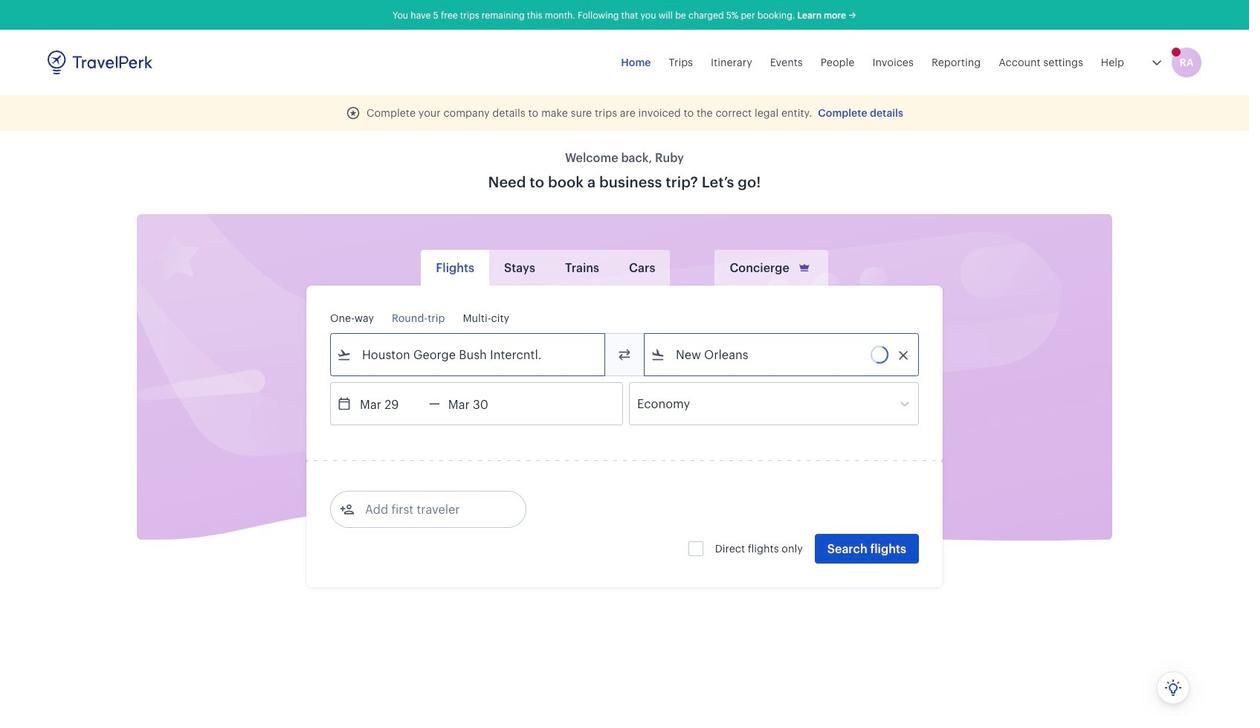 Task type: vqa. For each thing, say whether or not it's contained in the screenshot.
Add first traveler search field
yes



Task type: describe. For each thing, give the bounding box(es) containing it.
Return text field
[[440, 383, 517, 425]]

To search field
[[666, 343, 899, 367]]



Task type: locate. For each thing, give the bounding box(es) containing it.
Depart text field
[[352, 383, 429, 425]]

From search field
[[352, 343, 585, 367]]

Add first traveler search field
[[355, 497, 509, 521]]



